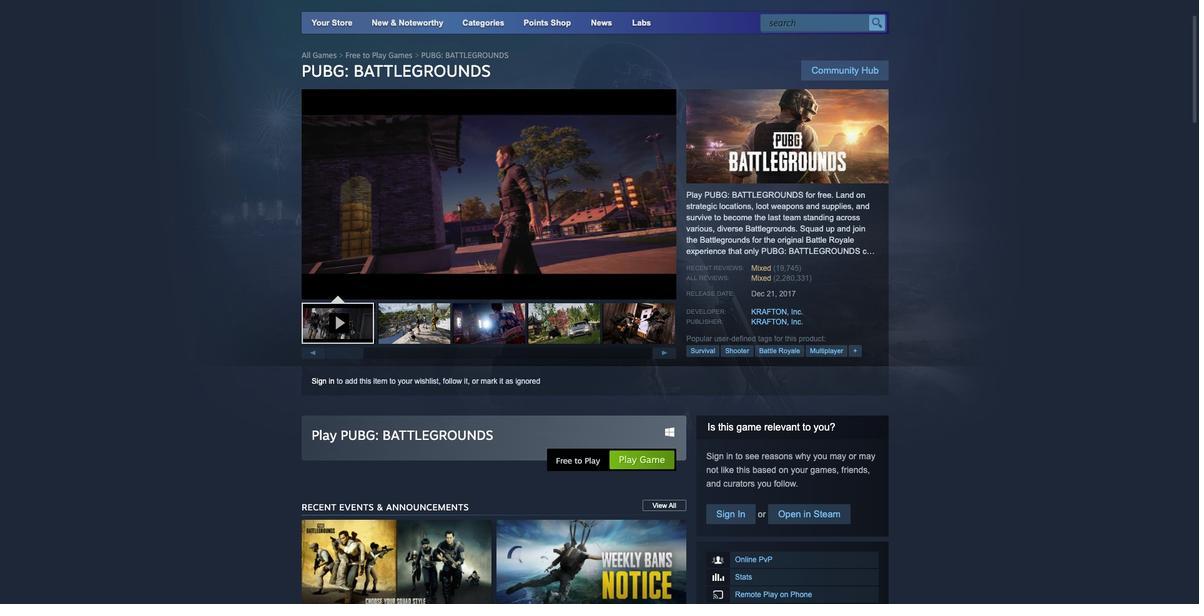 Task type: locate. For each thing, give the bounding box(es) containing it.
search search field
[[770, 15, 867, 31]]

in right open
[[804, 509, 811, 520]]

all for all reviews:
[[687, 275, 698, 282]]

1 horizontal spatial your
[[791, 466, 808, 476]]

royale inside play pubg: battlegrounds for free. land on strategic locations, loot weapons and supplies, and survive to become the last team standing across various, diverse battlegrounds. squad up and join the battlegrounds for the original battle royale experience that only pubg: battlegrounds can offer.
[[829, 236, 855, 245]]

1 vertical spatial or
[[849, 452, 857, 462]]

recent left events
[[302, 502, 337, 513]]

battlegrounds down categories link
[[446, 51, 509, 60]]

may
[[830, 452, 847, 462], [859, 452, 876, 462]]

is
[[708, 422, 716, 433]]

on
[[857, 191, 866, 200], [779, 466, 789, 476], [781, 591, 789, 600]]

pubg: battlegrounds
[[302, 61, 491, 81]]

view
[[653, 502, 668, 510]]

or inside sign in to see reasons why you may or may not like this based on your games, friends, and curators you follow.
[[849, 452, 857, 462]]

like
[[721, 466, 735, 476]]

1 horizontal spatial in
[[727, 452, 734, 462]]

your down why
[[791, 466, 808, 476]]

krafton, inc. for publisher:
[[752, 318, 804, 327]]

on up follow.
[[779, 466, 789, 476]]

recent for recent events & announcements
[[302, 502, 337, 513]]

2 vertical spatial sign
[[717, 509, 736, 520]]

2 games from the left
[[389, 51, 413, 60]]

recent up all reviews:
[[687, 265, 712, 272]]

may up the games, at the bottom of page
[[830, 452, 847, 462]]

sign for sign in to see reasons why you may or may not like this based on your games, friends, and curators you follow.
[[707, 452, 724, 462]]

1 vertical spatial for
[[753, 236, 762, 245]]

free
[[346, 51, 361, 60], [556, 456, 573, 466]]

1 horizontal spatial &
[[391, 18, 397, 27]]

developer:
[[687, 309, 727, 316]]

recent for recent reviews:
[[687, 265, 712, 272]]

0 vertical spatial royale
[[829, 236, 855, 245]]

all
[[302, 51, 311, 60], [687, 275, 698, 282], [669, 502, 677, 510]]

0 horizontal spatial your
[[398, 377, 413, 386]]

0 vertical spatial or
[[472, 377, 479, 386]]

inc. for developer:
[[792, 308, 804, 317]]

2 horizontal spatial or
[[849, 452, 857, 462]]

krafton, inc. link for publisher:
[[752, 318, 804, 327]]

for up battle royale
[[775, 335, 784, 344]]

your
[[312, 18, 330, 27]]

only pubg:
[[745, 247, 787, 256]]

2 krafton, inc. from the top
[[752, 318, 804, 327]]

pubg: inside play pubg: battlegrounds for free. land on strategic locations, loot weapons and supplies, and survive to become the last team standing across various, diverse battlegrounds. squad up and join the battlegrounds for the original battle royale experience that only pubg: battlegrounds can offer.
[[705, 191, 730, 200]]

royale
[[829, 236, 855, 245], [779, 347, 801, 355]]

sign for sign in to add this item to your wishlist, follow it, or mark it as ignored
[[312, 377, 327, 386]]

2 krafton, from the top
[[752, 318, 790, 327]]

1 vertical spatial krafton, inc. link
[[752, 318, 804, 327]]

inc. for publisher:
[[792, 318, 804, 327]]

& right events
[[377, 502, 384, 513]]

shooter
[[726, 347, 750, 355]]

you
[[814, 452, 828, 462], [758, 479, 772, 489]]

0 vertical spatial you
[[814, 452, 828, 462]]

1 horizontal spatial battle
[[806, 236, 827, 245]]

battlegrounds down wishlist,
[[383, 427, 494, 444]]

mixed up dec
[[752, 274, 772, 283]]

1 horizontal spatial may
[[859, 452, 876, 462]]

1 vertical spatial your
[[791, 466, 808, 476]]

recent events & announcements
[[302, 502, 469, 513]]

krafton, up tags
[[752, 318, 790, 327]]

community
[[812, 65, 859, 76]]

it,
[[464, 377, 470, 386]]

0 vertical spatial krafton,
[[752, 308, 790, 317]]

community hub link
[[802, 61, 889, 81]]

1 vertical spatial reviews:
[[699, 275, 730, 282]]

2 horizontal spatial all
[[687, 275, 698, 282]]

follow
[[443, 377, 462, 386]]

and
[[806, 202, 820, 211], [857, 202, 870, 211], [838, 224, 851, 234], [707, 479, 721, 489]]

0 horizontal spatial for
[[753, 236, 762, 245]]

game
[[640, 454, 666, 466]]

on right land
[[857, 191, 866, 200]]

strategic
[[687, 202, 717, 211]]

play
[[372, 51, 387, 60], [687, 191, 703, 200], [312, 427, 337, 444], [619, 454, 637, 466], [585, 456, 601, 466], [764, 591, 778, 600]]

reviews: for mixed (2,280,331)
[[699, 275, 730, 282]]

or up friends, at the right bottom
[[849, 452, 857, 462]]

pubg:
[[422, 51, 443, 60], [302, 61, 349, 81], [705, 191, 730, 200], [341, 427, 379, 444]]

the down various,
[[687, 236, 698, 245]]

this right is
[[719, 422, 734, 433]]

0 vertical spatial all
[[302, 51, 311, 60]]

0 vertical spatial on
[[857, 191, 866, 200]]

2 vertical spatial in
[[804, 509, 811, 520]]

not
[[707, 466, 719, 476]]

battle royale
[[760, 347, 801, 355]]

(2,280,331)
[[774, 274, 812, 283]]

krafton, inc.
[[752, 308, 804, 317], [752, 318, 804, 327]]

royale down product:
[[779, 347, 801, 355]]

1 horizontal spatial royale
[[829, 236, 855, 245]]

pubg: down noteworthy
[[422, 51, 443, 60]]

and inside sign in to see reasons why you may or may not like this based on your games, friends, and curators you follow.
[[707, 479, 721, 489]]

you down based
[[758, 479, 772, 489]]

0 horizontal spatial free
[[346, 51, 361, 60]]

mixed
[[752, 264, 772, 273], [752, 274, 772, 283]]

1 horizontal spatial >
[[415, 51, 419, 60]]

2 krafton, inc. link from the top
[[752, 318, 804, 327]]

1 inc. from the top
[[792, 308, 804, 317]]

1 horizontal spatial free
[[556, 456, 573, 466]]

0 horizontal spatial royale
[[779, 347, 801, 355]]

royale down up
[[829, 236, 855, 245]]

this up battle royale
[[786, 335, 797, 344]]

in for sign in to see reasons why you may or may not like this based on your games, friends, and curators you follow.
[[727, 452, 734, 462]]

2 vertical spatial for
[[775, 335, 784, 344]]

krafton, inc. down dec 21, 2017
[[752, 308, 804, 317]]

0 vertical spatial mixed
[[752, 264, 772, 273]]

1 vertical spatial krafton,
[[752, 318, 790, 327]]

battlegrounds down the all games > free to play games > pubg: battlegrounds
[[354, 61, 491, 81]]

1 vertical spatial all
[[687, 275, 698, 282]]

may up friends, at the right bottom
[[859, 452, 876, 462]]

to inside play pubg: battlegrounds for free. land on strategic locations, loot weapons and supplies, and survive to become the last team standing across various, diverse battlegrounds. squad up and join the battlegrounds for the original battle royale experience that only pubg: battlegrounds can offer.
[[715, 213, 722, 222]]

krafton, down 21,
[[752, 308, 790, 317]]

or right the it,
[[472, 377, 479, 386]]

games down your
[[313, 51, 337, 60]]

or right in
[[756, 510, 769, 520]]

reviews: down the recent reviews:
[[699, 275, 730, 282]]

across
[[837, 213, 861, 222]]

your inside sign in to see reasons why you may or may not like this based on your games, friends, and curators you follow.
[[791, 466, 808, 476]]

0 vertical spatial krafton, inc. link
[[752, 308, 804, 317]]

inc. up product:
[[792, 318, 804, 327]]

1 krafton, inc. link from the top
[[752, 308, 804, 317]]

play inside play pubg: battlegrounds for free. land on strategic locations, loot weapons and supplies, and survive to become the last team standing across various, diverse battlegrounds. squad up and join the battlegrounds for the original battle royale experience that only pubg: battlegrounds can offer.
[[687, 191, 703, 200]]

0 vertical spatial for
[[806, 191, 816, 200]]

0 vertical spatial battle
[[806, 236, 827, 245]]

supplies,
[[822, 202, 854, 211]]

0 vertical spatial reviews:
[[714, 265, 745, 272]]

view all
[[653, 502, 677, 510]]

2 mixed from the top
[[752, 274, 772, 283]]

1 vertical spatial &
[[377, 502, 384, 513]]

1 vertical spatial free
[[556, 456, 573, 466]]

0 horizontal spatial may
[[830, 452, 847, 462]]

new & noteworthy link
[[372, 18, 444, 27]]

this up curators
[[737, 466, 751, 476]]

in for open in steam
[[804, 509, 811, 520]]

all games link
[[302, 51, 337, 60]]

1 vertical spatial sign
[[707, 452, 724, 462]]

points shop link
[[514, 12, 581, 34]]

in
[[329, 377, 335, 386], [727, 452, 734, 462], [804, 509, 811, 520]]

> up pubg: battlegrounds
[[415, 51, 419, 60]]

battle inside play pubg: battlegrounds for free. land on strategic locations, loot weapons and supplies, and survive to become the last team standing across various, diverse battlegrounds. squad up and join the battlegrounds for the original battle royale experience that only pubg: battlegrounds can offer.
[[806, 236, 827, 245]]

0 vertical spatial recent
[[687, 265, 712, 272]]

reviews: down that at the right top of page
[[714, 265, 745, 272]]

in for sign in to add this item to your wishlist, follow it, or mark it as ignored
[[329, 377, 335, 386]]

games up pubg: battlegrounds
[[389, 51, 413, 60]]

mark
[[481, 377, 498, 386]]

the
[[755, 213, 766, 222], [687, 236, 698, 245], [764, 236, 776, 245]]

labs
[[633, 18, 652, 27]]

None search field
[[761, 14, 887, 32]]

pubg: down add
[[341, 427, 379, 444]]

1 mixed from the top
[[752, 264, 772, 273]]

1 vertical spatial krafton, inc.
[[752, 318, 804, 327]]

0 horizontal spatial all
[[302, 51, 311, 60]]

battlegrounds.
[[746, 224, 798, 234]]

for up only pubg:
[[753, 236, 762, 245]]

and down across
[[838, 224, 851, 234]]

battle down squad
[[806, 236, 827, 245]]

2 horizontal spatial in
[[804, 509, 811, 520]]

play down sign in link
[[312, 427, 337, 444]]

team
[[783, 213, 801, 222]]

1 horizontal spatial you
[[814, 452, 828, 462]]

1 vertical spatial in
[[727, 452, 734, 462]]

pubg: down all games 'link'
[[302, 61, 349, 81]]

and down not
[[707, 479, 721, 489]]

for
[[806, 191, 816, 200], [753, 236, 762, 245], [775, 335, 784, 344]]

events
[[340, 502, 374, 513]]

0 horizontal spatial or
[[472, 377, 479, 386]]

to
[[363, 51, 370, 60], [715, 213, 722, 222], [337, 377, 343, 386], [390, 377, 396, 386], [803, 422, 811, 433], [736, 452, 743, 462], [575, 456, 583, 466]]

0 vertical spatial sign
[[312, 377, 327, 386]]

1 vertical spatial mixed
[[752, 274, 772, 283]]

you?
[[814, 422, 836, 433]]

play up strategic
[[687, 191, 703, 200]]

sign inside sign in to see reasons why you may or may not like this based on your games, friends, and curators you follow.
[[707, 452, 724, 462]]

last
[[769, 213, 781, 222]]

krafton, for publisher:
[[752, 318, 790, 327]]

in inside sign in to see reasons why you may or may not like this based on your games, friends, and curators you follow.
[[727, 452, 734, 462]]

in up the like
[[727, 452, 734, 462]]

1 vertical spatial recent
[[302, 502, 337, 513]]

battlegrounds
[[700, 236, 750, 245]]

0 horizontal spatial recent
[[302, 502, 337, 513]]

mixed for mixed (2,280,331)
[[752, 274, 772, 283]]

2 inc. from the top
[[792, 318, 804, 327]]

land
[[837, 191, 855, 200]]

noteworthy
[[399, 18, 444, 27]]

1 horizontal spatial or
[[756, 510, 769, 520]]

0 vertical spatial your
[[398, 377, 413, 386]]

the down the battlegrounds.
[[764, 236, 776, 245]]

experience
[[687, 247, 727, 256]]

1 vertical spatial you
[[758, 479, 772, 489]]

0 vertical spatial inc.
[[792, 308, 804, 317]]

play game
[[619, 454, 666, 466]]

publisher:
[[687, 319, 724, 326]]

0 horizontal spatial in
[[329, 377, 335, 386]]

you up the games, at the bottom of page
[[814, 452, 828, 462]]

0 horizontal spatial games
[[313, 51, 337, 60]]

> right all games 'link'
[[339, 51, 344, 60]]

your left wishlist,
[[398, 377, 413, 386]]

stats
[[736, 574, 753, 582]]

21,
[[767, 290, 778, 299]]

sign
[[312, 377, 327, 386], [707, 452, 724, 462], [717, 509, 736, 520]]

krafton, inc. link
[[752, 308, 804, 317], [752, 318, 804, 327]]

1 horizontal spatial games
[[389, 51, 413, 60]]

krafton, inc. link up tags
[[752, 318, 804, 327]]

based
[[753, 466, 777, 476]]

1 vertical spatial inc.
[[792, 318, 804, 327]]

survive
[[687, 213, 713, 222]]

defined
[[732, 335, 756, 344]]

& right new
[[391, 18, 397, 27]]

1 games from the left
[[313, 51, 337, 60]]

recent reviews:
[[687, 265, 745, 272]]

1 horizontal spatial recent
[[687, 265, 712, 272]]

0 horizontal spatial battle
[[760, 347, 777, 355]]

krafton, inc. link down dec 21, 2017
[[752, 308, 804, 317]]

inc. down 2017
[[792, 308, 804, 317]]

curators
[[724, 479, 755, 489]]

1 krafton, from the top
[[752, 308, 790, 317]]

friends,
[[842, 466, 871, 476]]

as
[[506, 377, 514, 386]]

or
[[472, 377, 479, 386], [849, 452, 857, 462], [756, 510, 769, 520]]

for left the free. at top right
[[806, 191, 816, 200]]

0 vertical spatial in
[[329, 377, 335, 386]]

(19,745)
[[774, 264, 802, 273]]

1 horizontal spatial all
[[669, 502, 677, 510]]

1 vertical spatial on
[[779, 466, 789, 476]]

krafton, inc. up tags
[[752, 318, 804, 327]]

sign up not
[[707, 452, 724, 462]]

battle down tags
[[760, 347, 777, 355]]

remote play on phone link
[[707, 587, 879, 604]]

pubg: up strategic
[[705, 191, 730, 200]]

0 horizontal spatial >
[[339, 51, 344, 60]]

1 krafton, inc. from the top
[[752, 308, 804, 317]]

squad
[[801, 224, 824, 234]]

sign left in
[[717, 509, 736, 520]]

ignored
[[516, 377, 541, 386]]

mixed down only pubg:
[[752, 264, 772, 273]]

shop
[[551, 18, 571, 27]]

battlegrounds
[[446, 51, 509, 60], [354, 61, 491, 81], [732, 191, 804, 200], [789, 247, 861, 256], [383, 427, 494, 444]]

0 vertical spatial krafton, inc.
[[752, 308, 804, 317]]

in left add
[[329, 377, 335, 386]]

on left phone
[[781, 591, 789, 600]]

all for all games > free to play games > pubg: battlegrounds
[[302, 51, 311, 60]]

sign left add
[[312, 377, 327, 386]]

user-
[[715, 335, 732, 344]]

mixed (2,280,331)
[[752, 274, 812, 283]]



Task type: vqa. For each thing, say whether or not it's contained in the screenshot.
KRAFTON, Inc. corresponding to Developer:
yes



Task type: describe. For each thing, give the bounding box(es) containing it.
new & noteworthy
[[372, 18, 444, 27]]

your store
[[312, 18, 353, 27]]

all reviews:
[[687, 275, 730, 282]]

wishlist,
[[415, 377, 441, 386]]

to inside sign in to see reasons why you may or may not like this based on your games, friends, and curators you follow.
[[736, 452, 743, 462]]

battlegrounds up loot
[[732, 191, 804, 200]]

0 horizontal spatial you
[[758, 479, 772, 489]]

hub
[[862, 65, 879, 76]]

points shop
[[524, 18, 571, 27]]

in
[[738, 509, 746, 520]]

this right add
[[360, 377, 371, 386]]

dec
[[752, 290, 765, 299]]

all games > free to play games > pubg: battlegrounds
[[302, 51, 509, 60]]

up
[[826, 224, 835, 234]]

your store link
[[312, 18, 353, 27]]

online
[[736, 556, 757, 565]]

remote play on phone
[[736, 591, 813, 600]]

play pubg: battlegrounds
[[312, 427, 494, 444]]

the down loot
[[755, 213, 766, 222]]

store
[[332, 18, 353, 27]]

see
[[746, 452, 760, 462]]

battle royale link
[[755, 346, 805, 357]]

on inside play pubg: battlegrounds for free. land on strategic locations, loot weapons and supplies, and survive to become the last team standing across various, diverse battlegrounds. squad up and join the battlegrounds for the original battle royale experience that only pubg: battlegrounds can offer.
[[857, 191, 866, 200]]

0 horizontal spatial &
[[377, 502, 384, 513]]

popular
[[687, 335, 713, 344]]

dec 21, 2017
[[752, 290, 796, 299]]

game
[[737, 422, 762, 433]]

that
[[729, 247, 742, 256]]

shooter link
[[721, 346, 754, 357]]

0 vertical spatial free
[[346, 51, 361, 60]]

reviews: for mixed (19,745)
[[714, 265, 745, 272]]

categories link
[[463, 18, 505, 27]]

2 may from the left
[[859, 452, 876, 462]]

points
[[524, 18, 549, 27]]

categories
[[463, 18, 505, 27]]

news link
[[581, 12, 623, 34]]

1 vertical spatial battle
[[760, 347, 777, 355]]

multiplayer
[[811, 347, 844, 355]]

this inside sign in to see reasons why you may or may not like this based on your games, friends, and curators you follow.
[[737, 466, 751, 476]]

2017
[[780, 290, 796, 299]]

sign in to add this item to your wishlist, follow it, or mark it as ignored
[[312, 377, 541, 386]]

view all link
[[643, 501, 687, 512]]

and up across
[[857, 202, 870, 211]]

on inside sign in to see reasons why you may or may not like this based on your games, friends, and curators you follow.
[[779, 466, 789, 476]]

release
[[687, 291, 716, 297]]

1 > from the left
[[339, 51, 344, 60]]

can
[[863, 247, 876, 256]]

krafton, for developer:
[[752, 308, 790, 317]]

free to play
[[556, 456, 601, 466]]

diverse
[[717, 224, 744, 234]]

offer.
[[687, 258, 705, 267]]

free.
[[818, 191, 834, 200]]

product:
[[799, 335, 826, 344]]

2 vertical spatial or
[[756, 510, 769, 520]]

1 may from the left
[[830, 452, 847, 462]]

0 vertical spatial &
[[391, 18, 397, 27]]

new
[[372, 18, 389, 27]]

play up pubg: battlegrounds
[[372, 51, 387, 60]]

date:
[[717, 291, 735, 297]]

announcements
[[386, 502, 469, 513]]

open in steam
[[779, 509, 841, 520]]

+
[[854, 347, 858, 355]]

krafton, inc. link for developer:
[[752, 308, 804, 317]]

play game link
[[609, 451, 676, 471]]

1 horizontal spatial for
[[775, 335, 784, 344]]

2 > from the left
[[415, 51, 419, 60]]

open
[[779, 509, 802, 520]]

play right remote
[[764, 591, 778, 600]]

games,
[[811, 466, 840, 476]]

reasons
[[762, 452, 793, 462]]

remote
[[736, 591, 762, 600]]

1 vertical spatial royale
[[779, 347, 801, 355]]

it
[[500, 377, 504, 386]]

2 vertical spatial on
[[781, 591, 789, 600]]

and up standing
[[806, 202, 820, 211]]

sign in
[[717, 509, 746, 520]]

battlegrounds down up
[[789, 247, 861, 256]]

is this game relevant to you?
[[708, 422, 836, 433]]

relevant
[[765, 422, 800, 433]]

2 horizontal spatial for
[[806, 191, 816, 200]]

sign for sign in
[[717, 509, 736, 520]]

item
[[374, 377, 388, 386]]

why
[[796, 452, 811, 462]]

mixed for mixed (19,745)
[[752, 264, 772, 273]]

play pubg: battlegrounds for free. land on strategic locations, loot weapons and supplies, and survive to become the last team standing across various, diverse battlegrounds. squad up and join the battlegrounds for the original battle royale experience that only pubg: battlegrounds can offer.
[[687, 191, 876, 267]]

loot
[[756, 202, 769, 211]]

become
[[724, 213, 753, 222]]

follow.
[[774, 479, 799, 489]]

play left play game link
[[585, 456, 601, 466]]

weapons
[[772, 202, 804, 211]]

krafton, inc. for developer:
[[752, 308, 804, 317]]

community hub
[[812, 65, 879, 76]]

play left game
[[619, 454, 637, 466]]

mixed (19,745)
[[752, 264, 802, 273]]

phone
[[791, 591, 813, 600]]

open in steam link
[[769, 505, 851, 525]]

stats link
[[707, 570, 879, 586]]

add
[[345, 377, 358, 386]]

pubg: battlegrounds link
[[422, 51, 509, 60]]

various,
[[687, 224, 715, 234]]

2 vertical spatial all
[[669, 502, 677, 510]]

sign in link
[[312, 377, 335, 386]]



